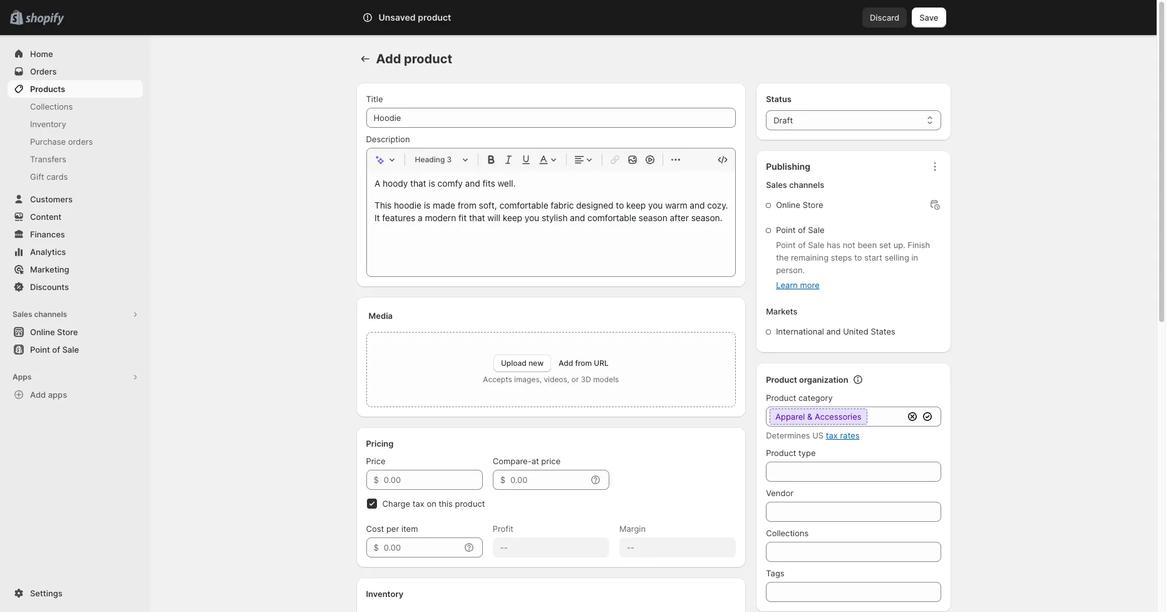 Task type: describe. For each thing, give the bounding box(es) containing it.
international
[[776, 326, 824, 336]]

international and united states
[[776, 326, 896, 336]]

unsaved product
[[379, 12, 451, 23]]

0 vertical spatial of
[[798, 225, 806, 235]]

1 horizontal spatial sales channels
[[766, 180, 825, 190]]

add for add from url
[[559, 358, 574, 368]]

transfers link
[[8, 150, 143, 168]]

sale inside button
[[62, 345, 79, 355]]

gift cards
[[30, 172, 68, 182]]

at
[[532, 456, 539, 466]]

set
[[880, 240, 892, 250]]

product type
[[766, 448, 816, 458]]

start
[[865, 252, 883, 263]]

customers
[[30, 194, 73, 204]]

new
[[529, 358, 544, 368]]

marketing link
[[8, 261, 143, 278]]

rates
[[840, 430, 860, 440]]

inventory link
[[8, 115, 143, 133]]

Product type text field
[[766, 462, 941, 482]]

store inside online store link
[[57, 327, 78, 337]]

search button
[[397, 8, 760, 28]]

3
[[447, 155, 452, 164]]

0 vertical spatial point
[[776, 225, 796, 235]]

Collections text field
[[766, 542, 941, 562]]

has
[[827, 240, 841, 250]]

product for product category
[[766, 393, 797, 403]]

discounts
[[30, 282, 69, 292]]

Profit text field
[[493, 538, 610, 558]]

product category
[[766, 393, 833, 403]]

0 vertical spatial channels
[[790, 180, 825, 190]]

online store link
[[8, 323, 143, 341]]

settings link
[[8, 585, 143, 602]]

finances link
[[8, 226, 143, 243]]

point of sale has not been set up. finish the remaining steps to start selling in person. learn more
[[776, 240, 931, 290]]

this
[[439, 499, 453, 509]]

states
[[871, 326, 896, 336]]

2 vertical spatial product
[[455, 499, 485, 509]]

discounts link
[[8, 278, 143, 296]]

Price text field
[[384, 470, 483, 490]]

channels inside button
[[34, 310, 67, 319]]

more
[[800, 280, 820, 290]]

home link
[[8, 45, 143, 63]]

Vendor text field
[[766, 502, 941, 522]]

learn more link
[[776, 280, 820, 290]]

1 horizontal spatial tax
[[826, 430, 838, 440]]

save button
[[912, 8, 946, 28]]

point inside button
[[30, 345, 50, 355]]

customers link
[[8, 190, 143, 208]]

upload
[[501, 358, 527, 368]]

1 horizontal spatial sales
[[766, 180, 787, 190]]

on
[[427, 499, 437, 509]]

content link
[[8, 208, 143, 226]]

the
[[776, 252, 789, 263]]

united
[[843, 326, 869, 336]]

home
[[30, 49, 53, 59]]

1 horizontal spatial collections
[[766, 528, 809, 538]]

product for product type
[[766, 448, 797, 458]]

item
[[402, 524, 418, 534]]

models
[[593, 375, 619, 384]]

Compare-at price text field
[[511, 470, 587, 490]]

products link
[[8, 80, 143, 98]]

markets
[[766, 306, 798, 316]]

discard
[[870, 13, 900, 23]]

Cost per item text field
[[384, 538, 460, 558]]

1 vertical spatial tax
[[413, 499, 425, 509]]

heading
[[415, 155, 445, 164]]

heading 3 button
[[410, 152, 473, 167]]

sales inside button
[[13, 310, 32, 319]]

add apps button
[[8, 386, 143, 403]]

vendor
[[766, 488, 794, 498]]

1 vertical spatial inventory
[[366, 589, 404, 599]]

orders
[[68, 137, 93, 147]]

steps
[[831, 252, 852, 263]]

price
[[366, 456, 386, 466]]

add for add apps
[[30, 390, 46, 400]]

category
[[799, 393, 833, 403]]

cost per item
[[366, 524, 418, 534]]

Margin text field
[[620, 538, 736, 558]]

in
[[912, 252, 919, 263]]

tags
[[766, 568, 785, 578]]

compare-
[[493, 456, 532, 466]]

upload new
[[501, 358, 544, 368]]

tax rates link
[[826, 430, 860, 440]]

$ for price
[[374, 475, 379, 485]]

draft
[[774, 115, 793, 125]]

product organization
[[766, 375, 849, 385]]

0 vertical spatial sale
[[808, 225, 825, 235]]

online inside button
[[30, 327, 55, 337]]

0 vertical spatial online
[[776, 200, 801, 210]]

charge tax on this product
[[382, 499, 485, 509]]

transfers
[[30, 154, 66, 164]]

us
[[813, 430, 824, 440]]

purchase orders link
[[8, 133, 143, 150]]

organization
[[800, 375, 849, 385]]

videos,
[[544, 375, 570, 384]]

status
[[766, 94, 792, 104]]

or
[[572, 375, 579, 384]]



Task type: locate. For each thing, give the bounding box(es) containing it.
add from url button
[[559, 358, 609, 368]]

$
[[374, 475, 379, 485], [500, 475, 506, 485], [374, 543, 379, 553]]

settings
[[30, 588, 62, 598]]

2 vertical spatial point
[[30, 345, 50, 355]]

online store
[[776, 200, 824, 210], [30, 327, 78, 337]]

1 horizontal spatial store
[[803, 200, 824, 210]]

product
[[418, 12, 451, 23], [404, 51, 453, 66], [455, 499, 485, 509]]

0 vertical spatial sales
[[766, 180, 787, 190]]

sales
[[766, 180, 787, 190], [13, 310, 32, 319]]

1 vertical spatial point of sale
[[30, 345, 79, 355]]

apps
[[48, 390, 67, 400]]

1 vertical spatial add
[[559, 358, 574, 368]]

$ down compare-
[[500, 475, 506, 485]]

1 horizontal spatial inventory
[[366, 589, 404, 599]]

2 vertical spatial product
[[766, 448, 797, 458]]

online store inside button
[[30, 327, 78, 337]]

collections down "products" at the left of the page
[[30, 101, 73, 112]]

1 vertical spatial sale
[[808, 240, 825, 250]]

product down product organization
[[766, 393, 797, 403]]

sales down publishing in the right top of the page
[[766, 180, 787, 190]]

0 horizontal spatial channels
[[34, 310, 67, 319]]

of
[[798, 225, 806, 235], [798, 240, 806, 250], [52, 345, 60, 355]]

1 product from the top
[[766, 375, 797, 385]]

of inside point of sale has not been set up. finish the remaining steps to start selling in person. learn more
[[798, 240, 806, 250]]

0 vertical spatial store
[[803, 200, 824, 210]]

0 vertical spatial product
[[766, 375, 797, 385]]

0 horizontal spatial collections
[[30, 101, 73, 112]]

type
[[799, 448, 816, 458]]

add inside button
[[30, 390, 46, 400]]

point of sale up remaining
[[776, 225, 825, 235]]

cards
[[47, 172, 68, 182]]

Tags text field
[[766, 582, 941, 602]]

upload new button
[[494, 355, 551, 372]]

1 vertical spatial store
[[57, 327, 78, 337]]

add left apps
[[30, 390, 46, 400]]

$ for cost per item
[[374, 543, 379, 553]]

Title text field
[[366, 108, 736, 128]]

0 horizontal spatial sales channels
[[13, 310, 67, 319]]

tax left on
[[413, 499, 425, 509]]

apps button
[[8, 368, 143, 386]]

media
[[369, 311, 393, 321]]

product for product organization
[[766, 375, 797, 385]]

0 horizontal spatial sales
[[13, 310, 32, 319]]

sales channels inside button
[[13, 310, 67, 319]]

not
[[843, 240, 856, 250]]

2 vertical spatial add
[[30, 390, 46, 400]]

add from url
[[559, 358, 609, 368]]

price
[[542, 456, 561, 466]]

purchase orders
[[30, 137, 93, 147]]

add left from
[[559, 358, 574, 368]]

1 vertical spatial product
[[766, 393, 797, 403]]

inventory up purchase
[[30, 119, 66, 129]]

pricing
[[366, 439, 394, 449]]

publishing
[[766, 161, 811, 172]]

1 horizontal spatial online
[[776, 200, 801, 210]]

1 vertical spatial channels
[[34, 310, 67, 319]]

0 vertical spatial point of sale
[[776, 225, 825, 235]]

0 horizontal spatial point of sale
[[30, 345, 79, 355]]

0 vertical spatial inventory
[[30, 119, 66, 129]]

point of sale down "online store" button
[[30, 345, 79, 355]]

$ for compare-at price
[[500, 475, 506, 485]]

sale inside point of sale has not been set up. finish the remaining steps to start selling in person. learn more
[[808, 240, 825, 250]]

from
[[575, 358, 592, 368]]

store down sales channels button
[[57, 327, 78, 337]]

tax right us
[[826, 430, 838, 440]]

marketing
[[30, 264, 69, 274]]

online store button
[[0, 323, 150, 341]]

1 horizontal spatial online store
[[776, 200, 824, 210]]

online store down publishing in the right top of the page
[[776, 200, 824, 210]]

product down determines
[[766, 448, 797, 458]]

product for add product
[[404, 51, 453, 66]]

2 horizontal spatial add
[[559, 358, 574, 368]]

inventory
[[30, 119, 66, 129], [366, 589, 404, 599]]

point of sale button
[[0, 341, 150, 358]]

store down publishing in the right top of the page
[[803, 200, 824, 210]]

discard button
[[863, 8, 907, 28]]

unsaved
[[379, 12, 416, 23]]

purchase
[[30, 137, 66, 147]]

accepts
[[483, 375, 512, 384]]

1 vertical spatial point
[[776, 240, 796, 250]]

compare-at price
[[493, 456, 561, 466]]

1 vertical spatial sales channels
[[13, 310, 67, 319]]

2 vertical spatial of
[[52, 345, 60, 355]]

3 product from the top
[[766, 448, 797, 458]]

0 horizontal spatial store
[[57, 327, 78, 337]]

sales channels button
[[8, 306, 143, 323]]

1 vertical spatial collections
[[766, 528, 809, 538]]

point of sale inside button
[[30, 345, 79, 355]]

sales down discounts
[[13, 310, 32, 319]]

point of sale
[[776, 225, 825, 235], [30, 345, 79, 355]]

person.
[[776, 265, 805, 275]]

product down search
[[404, 51, 453, 66]]

0 vertical spatial online store
[[776, 200, 824, 210]]

0 horizontal spatial inventory
[[30, 119, 66, 129]]

analytics
[[30, 247, 66, 257]]

add product
[[376, 51, 453, 66]]

collections down vendor
[[766, 528, 809, 538]]

online down sales channels button
[[30, 327, 55, 337]]

0 horizontal spatial add
[[30, 390, 46, 400]]

margin
[[620, 524, 646, 534]]

$ down cost
[[374, 543, 379, 553]]

0 horizontal spatial online store
[[30, 327, 78, 337]]

0 horizontal spatial tax
[[413, 499, 425, 509]]

product
[[766, 375, 797, 385], [766, 393, 797, 403], [766, 448, 797, 458]]

description
[[366, 134, 410, 144]]

to
[[855, 252, 862, 263]]

1 vertical spatial online store
[[30, 327, 78, 337]]

shopify image
[[25, 13, 64, 26]]

2 vertical spatial sale
[[62, 345, 79, 355]]

per
[[386, 524, 399, 534]]

product up the product category
[[766, 375, 797, 385]]

point of sale link
[[8, 341, 143, 358]]

channels
[[790, 180, 825, 190], [34, 310, 67, 319]]

add up title
[[376, 51, 401, 66]]

2 product from the top
[[766, 393, 797, 403]]

0 vertical spatial collections
[[30, 101, 73, 112]]

1 horizontal spatial channels
[[790, 180, 825, 190]]

1 horizontal spatial add
[[376, 51, 401, 66]]

product right unsaved
[[418, 12, 451, 23]]

save
[[920, 13, 939, 23]]

sales channels
[[766, 180, 825, 190], [13, 310, 67, 319]]

channels down publishing in the right top of the page
[[790, 180, 825, 190]]

url
[[594, 358, 609, 368]]

Product category text field
[[766, 407, 904, 427]]

charge
[[382, 499, 410, 509]]

0 vertical spatial sales channels
[[766, 180, 825, 190]]

of inside button
[[52, 345, 60, 355]]

title
[[366, 94, 383, 104]]

product right this
[[455, 499, 485, 509]]

online store down sales channels button
[[30, 327, 78, 337]]

analytics link
[[8, 243, 143, 261]]

add for add product
[[376, 51, 401, 66]]

search
[[418, 13, 444, 23]]

online down publishing in the right top of the page
[[776, 200, 801, 210]]

accepts images, videos, or 3d models
[[483, 375, 619, 384]]

1 horizontal spatial point of sale
[[776, 225, 825, 235]]

1 vertical spatial online
[[30, 327, 55, 337]]

sales channels down publishing in the right top of the page
[[766, 180, 825, 190]]

1 vertical spatial product
[[404, 51, 453, 66]]

inventory down cost per item text box
[[366, 589, 404, 599]]

1 vertical spatial of
[[798, 240, 806, 250]]

0 horizontal spatial online
[[30, 327, 55, 337]]

collections
[[30, 101, 73, 112], [766, 528, 809, 538]]

0 vertical spatial add
[[376, 51, 401, 66]]

0 vertical spatial tax
[[826, 430, 838, 440]]

point
[[776, 225, 796, 235], [776, 240, 796, 250], [30, 345, 50, 355]]

channels down discounts
[[34, 310, 67, 319]]

learn
[[776, 280, 798, 290]]

determines
[[766, 430, 810, 440]]

product for unsaved product
[[418, 12, 451, 23]]

add apps
[[30, 390, 67, 400]]

sale
[[808, 225, 825, 235], [808, 240, 825, 250], [62, 345, 79, 355]]

online
[[776, 200, 801, 210], [30, 327, 55, 337]]

up.
[[894, 240, 906, 250]]

sales channels down discounts
[[13, 310, 67, 319]]

point inside point of sale has not been set up. finish the remaining steps to start selling in person. learn more
[[776, 240, 796, 250]]

$ down price
[[374, 475, 379, 485]]

profit
[[493, 524, 514, 534]]

gift
[[30, 172, 44, 182]]

1 vertical spatial sales
[[13, 310, 32, 319]]

cost
[[366, 524, 384, 534]]

content
[[30, 212, 62, 222]]

0 vertical spatial product
[[418, 12, 451, 23]]



Task type: vqa. For each thing, say whether or not it's contained in the screenshot.
dialog
no



